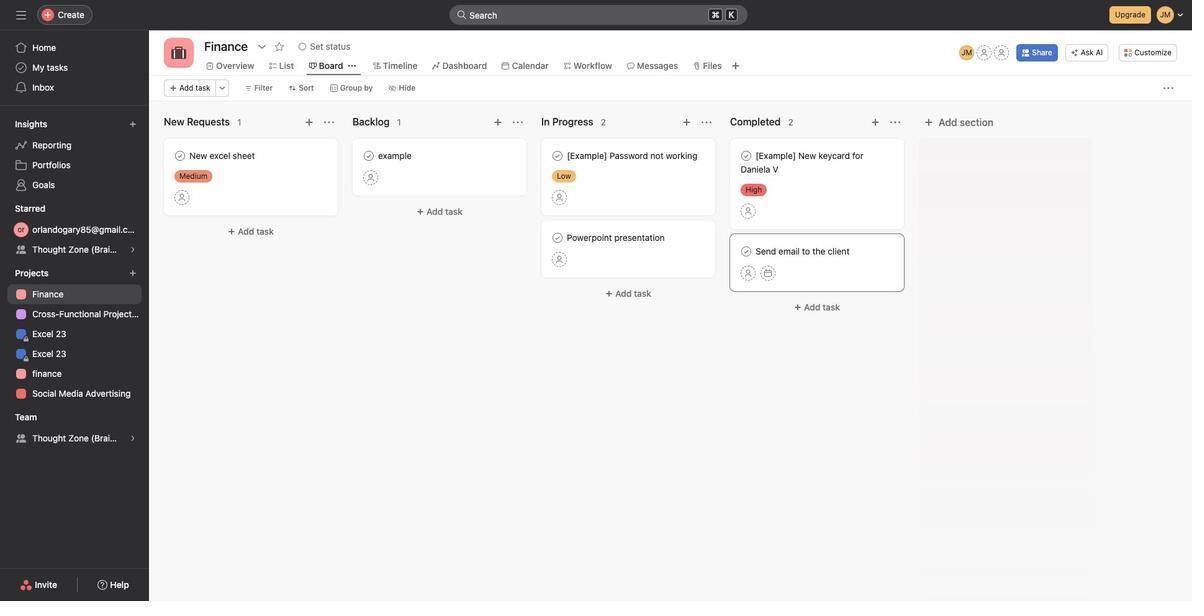 Task type: locate. For each thing, give the bounding box(es) containing it.
0 horizontal spatial mark complete checkbox
[[173, 148, 188, 163]]

Mark complete checkbox
[[361, 148, 376, 163], [550, 230, 565, 245], [739, 244, 754, 259]]

2 add task image from the left
[[871, 117, 881, 127]]

None field
[[450, 5, 748, 25]]

2 mark complete checkbox from the left
[[550, 148, 565, 163]]

1 add task image from the left
[[304, 117, 314, 127]]

more section actions image for first mark complete image from the left
[[324, 117, 334, 127]]

1 horizontal spatial add task image
[[871, 117, 881, 127]]

0 horizontal spatial add task image
[[304, 117, 314, 127]]

add task image for more section actions icon for first mark complete image from the left
[[304, 117, 314, 127]]

1 mark complete checkbox from the left
[[173, 148, 188, 163]]

1 horizontal spatial add task image
[[682, 117, 692, 127]]

see details, thought zone (brainstorm space) image
[[129, 246, 137, 253], [129, 435, 137, 442]]

2 add task image from the left
[[682, 117, 692, 127]]

hide sidebar image
[[16, 10, 26, 20]]

0 vertical spatial see details, thought zone (brainstorm space) image
[[129, 246, 137, 253]]

more actions image
[[1164, 83, 1174, 93]]

2 horizontal spatial mark complete checkbox
[[739, 148, 754, 163]]

0 horizontal spatial mark complete image
[[173, 148, 188, 163]]

more section actions image
[[324, 117, 334, 127], [513, 117, 523, 127], [702, 117, 712, 127], [891, 117, 900, 127]]

4 more section actions image from the left
[[891, 117, 900, 127]]

Search tasks, projects, and more text field
[[450, 5, 748, 25]]

add task image
[[493, 117, 503, 127], [682, 117, 692, 127]]

2 more section actions image from the left
[[513, 117, 523, 127]]

manage project members image
[[960, 45, 975, 60]]

mark complete image for mark complete option to the right
[[739, 244, 754, 259]]

1 see details, thought zone (brainstorm space) image from the top
[[129, 246, 137, 253]]

global element
[[0, 30, 149, 105]]

1 mark complete image from the left
[[173, 148, 188, 163]]

mark complete image
[[361, 148, 376, 163], [550, 148, 565, 163], [550, 230, 565, 245], [739, 244, 754, 259]]

1 more section actions image from the left
[[324, 117, 334, 127]]

Mark complete checkbox
[[173, 148, 188, 163], [550, 148, 565, 163], [739, 148, 754, 163]]

None text field
[[201, 35, 251, 58]]

3 mark complete checkbox from the left
[[739, 148, 754, 163]]

2 see details, thought zone (brainstorm space) image from the top
[[129, 435, 137, 442]]

1 add task image from the left
[[493, 117, 503, 127]]

1 horizontal spatial mark complete checkbox
[[550, 148, 565, 163]]

0 horizontal spatial add task image
[[493, 117, 503, 127]]

add task image
[[304, 117, 314, 127], [871, 117, 881, 127]]

add task image for leftmost mark complete option mark complete icon more section actions icon
[[493, 117, 503, 127]]

1 horizontal spatial mark complete image
[[739, 148, 754, 163]]

prominent image
[[457, 10, 467, 20]]

mark complete image for leftmost mark complete option
[[361, 148, 376, 163]]

more section actions image for leftmost mark complete option mark complete icon
[[513, 117, 523, 127]]

mark complete image
[[173, 148, 188, 163], [739, 148, 754, 163]]

1 vertical spatial see details, thought zone (brainstorm space) image
[[129, 435, 137, 442]]



Task type: describe. For each thing, give the bounding box(es) containing it.
3 more section actions image from the left
[[702, 117, 712, 127]]

tab actions image
[[348, 62, 356, 70]]

briefcase image
[[171, 45, 186, 60]]

1 horizontal spatial mark complete checkbox
[[550, 230, 565, 245]]

2 horizontal spatial mark complete checkbox
[[739, 244, 754, 259]]

new project or portfolio image
[[129, 270, 137, 277]]

add task image for third more section actions icon from left
[[682, 117, 692, 127]]

mark complete checkbox for 1st mark complete image from the right's more section actions icon
[[739, 148, 754, 163]]

teams element
[[0, 406, 149, 451]]

mark complete checkbox for third more section actions icon from left
[[550, 148, 565, 163]]

add task image for 1st mark complete image from the right's more section actions icon
[[871, 117, 881, 127]]

see details, thought zone (brainstorm space) image inside teams element
[[129, 435, 137, 442]]

more section actions image for 1st mark complete image from the right
[[891, 117, 900, 127]]

new insights image
[[129, 120, 137, 128]]

projects element
[[0, 262, 149, 406]]

Write a task name text field
[[741, 245, 894, 258]]

more actions image
[[218, 84, 226, 92]]

add tab image
[[731, 61, 741, 71]]

see details, thought zone (brainstorm space) image inside starred element
[[129, 246, 137, 253]]

insights element
[[0, 113, 149, 197]]

mark complete checkbox for more section actions icon for first mark complete image from the left
[[173, 148, 188, 163]]

mark complete image for the middle mark complete option
[[550, 230, 565, 245]]

starred element
[[0, 197, 149, 262]]

add to starred image
[[275, 42, 285, 52]]

0 horizontal spatial mark complete checkbox
[[361, 148, 376, 163]]

show options image
[[257, 42, 267, 52]]

2 mark complete image from the left
[[739, 148, 754, 163]]



Task type: vqa. For each thing, say whether or not it's contained in the screenshot.
1 comment image
no



